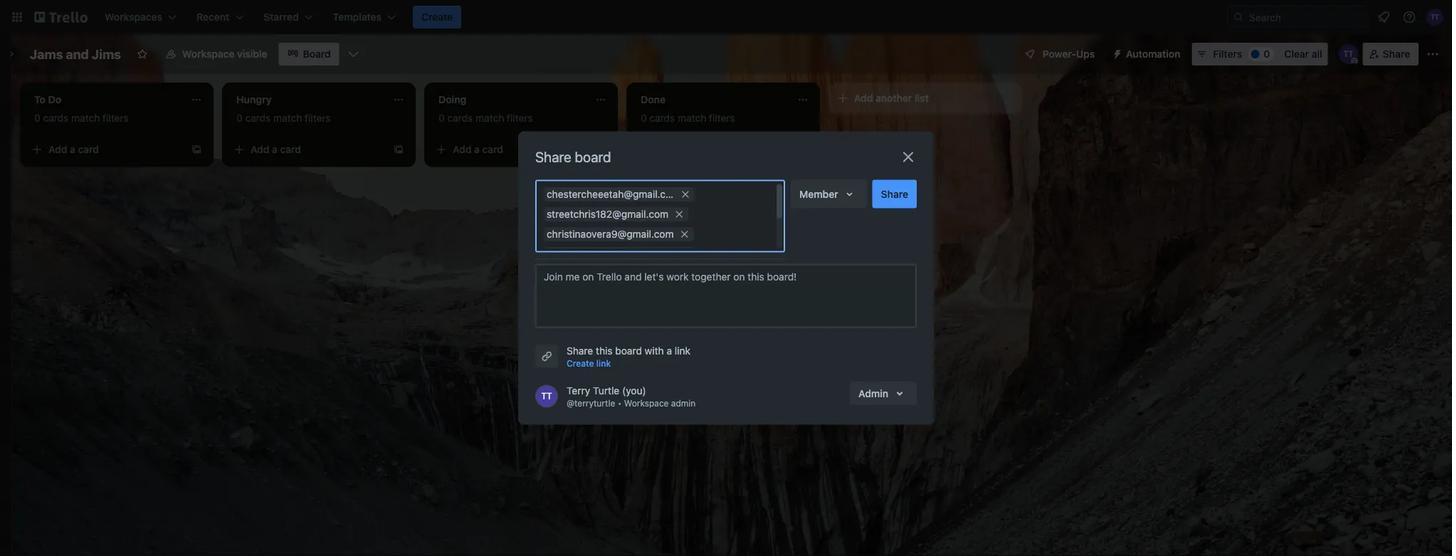 Task type: vqa. For each thing, say whether or not it's contained in the screenshot.
A within Share this board with a link Create link
yes



Task type: describe. For each thing, give the bounding box(es) containing it.
visible
[[237, 48, 267, 60]]

3 0 cards match filters from the left
[[439, 112, 533, 124]]

clear all button
[[1279, 43, 1328, 66]]

filters for second add a card button from right
[[305, 112, 331, 124]]

create inside share this board with a link create link
[[567, 358, 594, 368]]

0 for second add a card button from right
[[236, 112, 243, 124]]

with
[[645, 345, 664, 356]]

share board
[[535, 148, 611, 165]]

christinaovera9@gmail.com
[[547, 228, 674, 240]]

2 add a card button from the left
[[228, 138, 387, 161]]

jims
[[92, 46, 121, 62]]

sm image
[[1107, 43, 1127, 63]]

share down close icon
[[881, 188, 909, 200]]

0 horizontal spatial link
[[597, 358, 611, 368]]

workspace visible button
[[157, 43, 276, 66]]

4 filters from the left
[[709, 112, 735, 124]]

terry
[[567, 384, 590, 396]]

automation
[[1127, 48, 1181, 60]]

share left show menu icon on the top right
[[1383, 48, 1410, 60]]

terry turtle (you) @terryturtle • workspace admin
[[567, 384, 696, 408]]

filters for third add a card button from the right
[[103, 112, 129, 124]]

4 match from the left
[[678, 112, 707, 124]]

@terryturtle
[[567, 398, 615, 408]]

and
[[66, 46, 89, 62]]

ups
[[1076, 48, 1095, 60]]

create from template… image for second add a card button from right
[[393, 144, 404, 155]]

3 match from the left
[[476, 112, 504, 124]]

3 add a card button from the left
[[430, 138, 590, 161]]

list
[[915, 92, 929, 104]]

all
[[1312, 48, 1323, 60]]

0 vertical spatial terry turtle (terryturtle) image
[[1427, 9, 1444, 26]]

show menu image
[[1426, 47, 1440, 61]]

2 match from the left
[[273, 112, 302, 124]]

clear
[[1285, 48, 1309, 60]]

1 horizontal spatial share button
[[1363, 43, 1419, 66]]

add another list button
[[829, 83, 1022, 114]]

(you)
[[622, 384, 646, 396]]

turtle
[[593, 384, 620, 396]]

a for third add a card button from the right
[[70, 143, 75, 155]]

board inside share this board with a link create link
[[615, 345, 642, 356]]

primary element
[[0, 0, 1453, 34]]

filters
[[1213, 48, 1243, 60]]

Join me on Trello and let's work together on this board! text field
[[535, 264, 917, 328]]

Board name text field
[[23, 43, 128, 66]]

jams and jims
[[30, 46, 121, 62]]

create button
[[413, 6, 462, 28]]

add another list
[[854, 92, 929, 104]]

a for 1st add a card button from right
[[474, 143, 480, 155]]



Task type: locate. For each thing, give the bounding box(es) containing it.
0 horizontal spatial create from template… image
[[191, 144, 202, 155]]

1 horizontal spatial terry turtle (terryturtle) image
[[1427, 9, 1444, 26]]

cards for second add a card button from right
[[245, 112, 271, 124]]

create from template… image
[[191, 144, 202, 155], [393, 144, 404, 155], [595, 144, 607, 155]]

add a card
[[48, 143, 99, 155], [251, 143, 301, 155], [453, 143, 503, 155]]

board link
[[279, 43, 339, 66]]

1 horizontal spatial board
[[615, 345, 642, 356]]

0 for 1st add a card button from right
[[439, 112, 445, 124]]

1 horizontal spatial card
[[280, 143, 301, 155]]

0 cards match filters
[[34, 112, 129, 124], [236, 112, 331, 124], [439, 112, 533, 124], [641, 112, 735, 124]]

3 create from template… image from the left
[[595, 144, 607, 155]]

create inside 'button'
[[422, 11, 453, 23]]

2 create from template… image from the left
[[393, 144, 404, 155]]

0 vertical spatial create
[[422, 11, 453, 23]]

1 vertical spatial link
[[597, 358, 611, 368]]

power-
[[1043, 48, 1076, 60]]

2 horizontal spatial create from template… image
[[595, 144, 607, 155]]

1 horizontal spatial workspace
[[624, 398, 669, 408]]

1 create from template… image from the left
[[191, 144, 202, 155]]

1 horizontal spatial link
[[675, 345, 691, 356]]

terry turtle (terryturtle) image right open information menu icon
[[1427, 9, 1444, 26]]

1 horizontal spatial add a card button
[[228, 138, 387, 161]]

3 add a card from the left
[[453, 143, 503, 155]]

clear all
[[1285, 48, 1323, 60]]

0 vertical spatial workspace
[[182, 48, 235, 60]]

add a card for second add a card button from right
[[251, 143, 301, 155]]

card
[[78, 143, 99, 155], [280, 143, 301, 155], [482, 143, 503, 155]]

0
[[1264, 48, 1270, 60], [34, 112, 40, 124], [236, 112, 243, 124], [439, 112, 445, 124], [641, 112, 647, 124]]

0 vertical spatial link
[[675, 345, 691, 356]]

0 horizontal spatial create
[[422, 11, 453, 23]]

workspace down (you)
[[624, 398, 669, 408]]

open information menu image
[[1403, 10, 1417, 24]]

customize views image
[[347, 47, 361, 61]]

Search field
[[1245, 6, 1369, 28]]

add a card for 1st add a card button from right
[[453, 143, 503, 155]]

0 vertical spatial share button
[[1363, 43, 1419, 66]]

add
[[854, 92, 873, 104], [48, 143, 67, 155], [251, 143, 269, 155], [453, 143, 472, 155]]

2 horizontal spatial add a card button
[[430, 138, 590, 161]]

1 filters from the left
[[103, 112, 129, 124]]

switch to… image
[[10, 10, 24, 24]]

card for third add a card button from the right
[[78, 143, 99, 155]]

power-ups
[[1043, 48, 1095, 60]]

workspace inside terry turtle (you) @terryturtle • workspace admin
[[624, 398, 669, 408]]

board
[[303, 48, 331, 60]]

add inside button
[[854, 92, 873, 104]]

card for second add a card button from right
[[280, 143, 301, 155]]

board
[[575, 148, 611, 165], [615, 345, 642, 356]]

2 cards from the left
[[245, 112, 271, 124]]

card for 1st add a card button from right
[[482, 143, 503, 155]]

4 0 cards match filters from the left
[[641, 112, 735, 124]]

member button
[[791, 180, 867, 208]]

streetchris182@gmail.com
[[547, 208, 669, 220]]

workspace
[[182, 48, 235, 60], [624, 398, 669, 408]]

create link button
[[567, 356, 611, 371]]

0 horizontal spatial workspace
[[182, 48, 235, 60]]

1 cards from the left
[[43, 112, 69, 124]]

2 add a card from the left
[[251, 143, 301, 155]]

1 horizontal spatial create from template… image
[[393, 144, 404, 155]]

search image
[[1233, 11, 1245, 23]]

share button down close icon
[[873, 180, 917, 208]]

share inside share this board with a link create link
[[567, 345, 593, 356]]

create from template… image for third add a card button from the right
[[191, 144, 202, 155]]

a
[[70, 143, 75, 155], [272, 143, 278, 155], [474, 143, 480, 155], [667, 345, 672, 356]]

cards for 1st add a card button from right
[[447, 112, 473, 124]]

filters for 1st add a card button from right
[[507, 112, 533, 124]]

0 horizontal spatial terry turtle (terryturtle) image
[[535, 385, 558, 408]]

2 horizontal spatial add a card
[[453, 143, 503, 155]]

1 0 cards match filters from the left
[[34, 112, 129, 124]]

2 0 cards match filters from the left
[[236, 112, 331, 124]]

workspace visible
[[182, 48, 267, 60]]

chestercheeetah@gmail.com
[[547, 188, 680, 200]]

share button
[[1363, 43, 1419, 66], [873, 180, 917, 208]]

1 vertical spatial terry turtle (terryturtle) image
[[535, 385, 558, 408]]

admin
[[859, 387, 889, 399]]

1 vertical spatial share button
[[873, 180, 917, 208]]

link down this
[[597, 358, 611, 368]]

1 vertical spatial workspace
[[624, 398, 669, 408]]

1 add a card button from the left
[[26, 138, 185, 161]]

terry turtle (terryturtle) image
[[1427, 9, 1444, 26], [535, 385, 558, 408]]

admin
[[671, 398, 696, 408]]

1 card from the left
[[78, 143, 99, 155]]

workspace left the visible
[[182, 48, 235, 60]]

share left this
[[567, 345, 593, 356]]

admin button
[[850, 382, 917, 405]]

cards
[[43, 112, 69, 124], [245, 112, 271, 124], [447, 112, 473, 124], [650, 112, 675, 124]]

share button down the 0 notifications image
[[1363, 43, 1419, 66]]

1 horizontal spatial create
[[567, 358, 594, 368]]

another
[[876, 92, 912, 104]]

filters
[[103, 112, 129, 124], [305, 112, 331, 124], [507, 112, 533, 124], [709, 112, 735, 124]]

3 filters from the left
[[507, 112, 533, 124]]

4 cards from the left
[[650, 112, 675, 124]]

match
[[71, 112, 100, 124], [273, 112, 302, 124], [476, 112, 504, 124], [678, 112, 707, 124]]

2 card from the left
[[280, 143, 301, 155]]

1 vertical spatial create
[[567, 358, 594, 368]]

0 horizontal spatial add a card button
[[26, 138, 185, 161]]

2 filters from the left
[[305, 112, 331, 124]]

close image
[[900, 148, 917, 166]]

0 notifications image
[[1376, 9, 1393, 26]]

0 for third add a card button from the right
[[34, 112, 40, 124]]

3 cards from the left
[[447, 112, 473, 124]]

terry turtle (terryturtle) image left the terry
[[535, 385, 558, 408]]

share this board with a link create link
[[567, 345, 691, 368]]

0 horizontal spatial add a card
[[48, 143, 99, 155]]

board up the chestercheeetah@gmail.com
[[575, 148, 611, 165]]

automation button
[[1107, 43, 1189, 66]]

star or unstar board image
[[137, 48, 148, 60]]

3 card from the left
[[482, 143, 503, 155]]

0 horizontal spatial share button
[[873, 180, 917, 208]]

add a card for third add a card button from the right
[[48, 143, 99, 155]]

link right with
[[675, 345, 691, 356]]

share
[[1383, 48, 1410, 60], [535, 148, 572, 165], [881, 188, 909, 200], [567, 345, 593, 356]]

create from template… image for 1st add a card button from right
[[595, 144, 607, 155]]

0 vertical spatial board
[[575, 148, 611, 165]]

workspace inside button
[[182, 48, 235, 60]]

power-ups button
[[1015, 43, 1104, 66]]

clarkrunnerman@gmail.com
[[547, 248, 675, 260]]

this
[[596, 345, 613, 356]]

board right this
[[615, 345, 642, 356]]

2 horizontal spatial card
[[482, 143, 503, 155]]

link
[[675, 345, 691, 356], [597, 358, 611, 368]]

•
[[618, 398, 622, 408]]

0 horizontal spatial board
[[575, 148, 611, 165]]

create
[[422, 11, 453, 23], [567, 358, 594, 368]]

terry turtle (terryturtle) image
[[1339, 44, 1359, 64]]

add a card button
[[26, 138, 185, 161], [228, 138, 387, 161], [430, 138, 590, 161]]

a inside share this board with a link create link
[[667, 345, 672, 356]]

cards for third add a card button from the right
[[43, 112, 69, 124]]

1 add a card from the left
[[48, 143, 99, 155]]

1 match from the left
[[71, 112, 100, 124]]

jams
[[30, 46, 63, 62]]

1 horizontal spatial add a card
[[251, 143, 301, 155]]

0 horizontal spatial card
[[78, 143, 99, 155]]

1 vertical spatial board
[[615, 345, 642, 356]]

a for second add a card button from right
[[272, 143, 278, 155]]

share up the chestercheeetah@gmail.com
[[535, 148, 572, 165]]

member
[[800, 188, 839, 200]]



